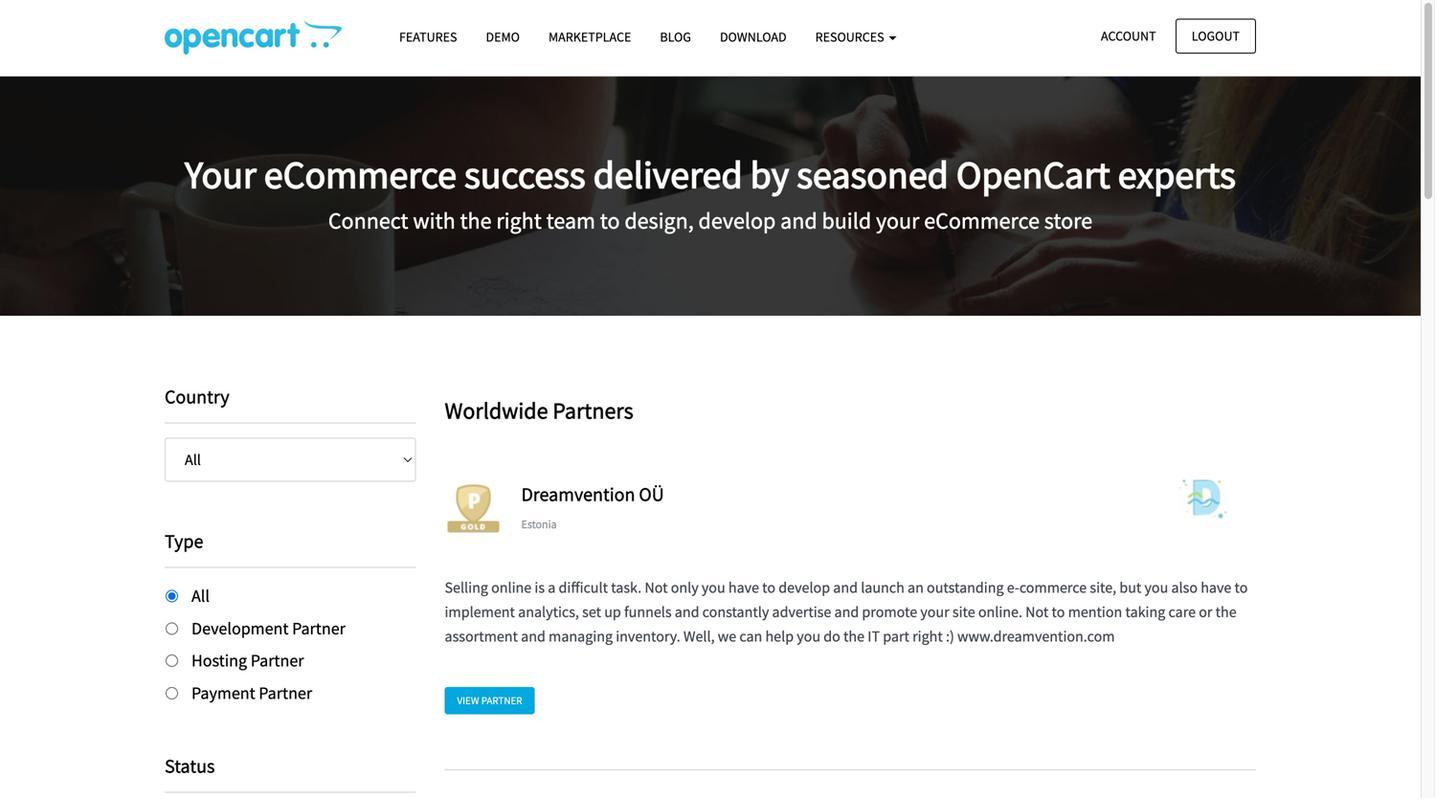 Task type: vqa. For each thing, say whether or not it's contained in the screenshot.
text box
no



Task type: locate. For each thing, give the bounding box(es) containing it.
0 vertical spatial ecommerce
[[264, 151, 457, 199]]

0 vertical spatial not
[[645, 578, 668, 597]]

up
[[604, 603, 621, 622]]

task.
[[611, 578, 642, 597]]

your
[[876, 207, 920, 235], [920, 603, 950, 622]]

you left the "do"
[[797, 627, 821, 646]]

and down only
[[675, 603, 699, 622]]

the right with
[[460, 207, 492, 235]]

0 vertical spatial right
[[496, 207, 542, 235]]

you right but
[[1145, 578, 1168, 597]]

partner right view
[[481, 694, 522, 708]]

e-
[[1007, 578, 1020, 597]]

launch
[[861, 578, 905, 597]]

do
[[824, 627, 840, 646]]

the right or on the right
[[1216, 603, 1237, 622]]

build
[[822, 207, 871, 235]]

and up the "do"
[[834, 603, 859, 622]]

the left 'it'
[[844, 627, 865, 646]]

ecommerce up connect at the left of the page
[[264, 151, 457, 199]]

1 horizontal spatial develop
[[779, 578, 830, 597]]

0 horizontal spatial have
[[729, 578, 759, 597]]

right
[[496, 207, 542, 235], [913, 627, 943, 646]]

0 horizontal spatial your
[[876, 207, 920, 235]]

0 vertical spatial your
[[876, 207, 920, 235]]

1 vertical spatial your
[[920, 603, 950, 622]]

seasoned
[[797, 151, 949, 199]]

not up www.dreamvention.com
[[1026, 603, 1049, 622]]

download link
[[706, 20, 801, 54]]

1 vertical spatial ecommerce
[[924, 207, 1040, 235]]

development
[[191, 618, 289, 639]]

have up or on the right
[[1201, 578, 1232, 597]]

and left build
[[780, 207, 817, 235]]

development partner
[[191, 618, 346, 639]]

dreamvention oü
[[521, 482, 664, 506]]

0 vertical spatial develop
[[698, 207, 776, 235]]

well,
[[684, 627, 715, 646]]

None radio
[[166, 590, 178, 603], [166, 623, 178, 635], [166, 655, 178, 667], [166, 687, 178, 700], [166, 590, 178, 603], [166, 623, 178, 635], [166, 655, 178, 667], [166, 687, 178, 700]]

mention
[[1068, 603, 1122, 622]]

opencart certified image
[[445, 480, 502, 537]]

to right team
[[600, 207, 620, 235]]

2 vertical spatial the
[[844, 627, 865, 646]]

account
[[1101, 27, 1156, 45]]

promote
[[862, 603, 917, 622]]

to
[[600, 207, 620, 235], [762, 578, 776, 597], [1235, 578, 1248, 597], [1052, 603, 1065, 622]]

0 horizontal spatial develop
[[698, 207, 776, 235]]

1 horizontal spatial you
[[797, 627, 821, 646]]

advertise
[[772, 603, 831, 622]]

blog link
[[646, 20, 706, 54]]

partner down hosting partner
[[259, 683, 312, 704]]

0 vertical spatial the
[[460, 207, 492, 235]]

not up the funnels
[[645, 578, 668, 597]]

payment partner
[[191, 683, 312, 704]]

your
[[185, 151, 256, 199]]

account link
[[1085, 19, 1172, 54]]

not
[[645, 578, 668, 597], [1026, 603, 1049, 622]]

all
[[191, 585, 210, 607]]

0 horizontal spatial right
[[496, 207, 542, 235]]

or
[[1199, 603, 1213, 622]]

partners
[[553, 396, 634, 425]]

partner down the development partner
[[251, 650, 304, 672]]

right left :)
[[913, 627, 943, 646]]

the
[[460, 207, 492, 235], [1216, 603, 1237, 622], [844, 627, 865, 646]]

and
[[780, 207, 817, 235], [833, 578, 858, 597], [675, 603, 699, 622], [834, 603, 859, 622], [521, 627, 546, 646]]

your up :)
[[920, 603, 950, 622]]

ecommerce
[[264, 151, 457, 199], [924, 207, 1040, 235]]

ecommerce down 'opencart'
[[924, 207, 1040, 235]]

you
[[702, 578, 725, 597], [1145, 578, 1168, 597], [797, 627, 821, 646]]

0 horizontal spatial ecommerce
[[264, 151, 457, 199]]

your right build
[[876, 207, 920, 235]]

0 horizontal spatial the
[[460, 207, 492, 235]]

demo link
[[472, 20, 534, 54]]

selling
[[445, 578, 488, 597]]

1 horizontal spatial the
[[844, 627, 865, 646]]

develop down by
[[698, 207, 776, 235]]

site,
[[1090, 578, 1117, 597]]

partner up hosting partner
[[292, 618, 346, 639]]

worldwide
[[445, 396, 548, 425]]

team
[[546, 207, 595, 235]]

2 horizontal spatial the
[[1216, 603, 1237, 622]]

:)
[[946, 627, 954, 646]]

1 horizontal spatial ecommerce
[[924, 207, 1040, 235]]

develop up advertise
[[779, 578, 830, 597]]

have
[[729, 578, 759, 597], [1201, 578, 1232, 597]]

1 horizontal spatial right
[[913, 627, 943, 646]]

1 horizontal spatial not
[[1026, 603, 1049, 622]]

selling online is a difficult task. not only you have to develop and launch an outstanding e-commerce site, but you also have to implement analytics, set up funnels and constantly advertise and promote your site online. not to mention taking care or the assortment and managing inventory. well, we can help you do the it part right :) www.dreamvention.com
[[445, 578, 1248, 646]]

you right only
[[702, 578, 725, 597]]

right down success
[[496, 207, 542, 235]]

by
[[750, 151, 789, 199]]

features
[[399, 28, 457, 45]]

a
[[548, 578, 556, 597]]

www.dreamvention.com
[[957, 627, 1115, 646]]

partner
[[292, 618, 346, 639], [251, 650, 304, 672], [259, 683, 312, 704], [481, 694, 522, 708]]

difficult
[[559, 578, 608, 597]]

1 vertical spatial not
[[1026, 603, 1049, 622]]

have up constantly
[[729, 578, 759, 597]]

1 vertical spatial right
[[913, 627, 943, 646]]

marketplace
[[549, 28, 631, 45]]

hosting partner
[[191, 650, 304, 672]]

2 have from the left
[[1201, 578, 1232, 597]]

1 horizontal spatial your
[[920, 603, 950, 622]]

develop inside the "selling online is a difficult task. not only you have to develop and launch an outstanding e-commerce site, but you also have to implement analytics, set up funnels and constantly advertise and promote your site online. not to mention taking care or the assortment and managing inventory. well, we can help you do the it part right :) www.dreamvention.com"
[[779, 578, 830, 597]]

site
[[953, 603, 975, 622]]

the inside "your ecommerce success delivered by seasoned opencart experts connect with the right team to design, develop and build your ecommerce store"
[[460, 207, 492, 235]]

1 horizontal spatial have
[[1201, 578, 1232, 597]]

online.
[[978, 603, 1023, 622]]

funnels
[[624, 603, 672, 622]]

your inside the "selling online is a difficult task. not only you have to develop and launch an outstanding e-commerce site, but you also have to implement analytics, set up funnels and constantly advertise and promote your site online. not to mention taking care or the assortment and managing inventory. well, we can help you do the it part right :) www.dreamvention.com"
[[920, 603, 950, 622]]

worldwide partners
[[445, 396, 634, 425]]

to right also
[[1235, 578, 1248, 597]]

1 vertical spatial develop
[[779, 578, 830, 597]]



Task type: describe. For each thing, give the bounding box(es) containing it.
0 horizontal spatial not
[[645, 578, 668, 597]]

store
[[1044, 207, 1093, 235]]

your ecommerce success delivered by seasoned opencart experts connect with the right team to design, develop and build your ecommerce store
[[185, 151, 1236, 235]]

develop inside "your ecommerce success delivered by seasoned opencart experts connect with the right team to design, develop and build your ecommerce store"
[[698, 207, 776, 235]]

analytics,
[[518, 603, 579, 622]]

country
[[165, 385, 229, 409]]

partner for view partner
[[481, 694, 522, 708]]

logout link
[[1176, 19, 1256, 54]]

online
[[491, 578, 532, 597]]

blog
[[660, 28, 691, 45]]

and inside "your ecommerce success delivered by seasoned opencart experts connect with the right team to design, develop and build your ecommerce store"
[[780, 207, 817, 235]]

only
[[671, 578, 699, 597]]

to up advertise
[[762, 578, 776, 597]]

payment
[[191, 683, 255, 704]]

help
[[765, 627, 794, 646]]

2 horizontal spatial you
[[1145, 578, 1168, 597]]

dreamvention oü image
[[1151, 480, 1256, 518]]

part
[[883, 627, 910, 646]]

we
[[718, 627, 736, 646]]

taking
[[1125, 603, 1166, 622]]

type
[[165, 529, 203, 553]]

opencart
[[956, 151, 1110, 199]]

partner for payment partner
[[259, 683, 312, 704]]

logout
[[1192, 27, 1240, 45]]

partner for development partner
[[292, 618, 346, 639]]

assortment
[[445, 627, 518, 646]]

commerce
[[1020, 578, 1087, 597]]

estonia
[[521, 517, 557, 532]]

oü
[[639, 482, 664, 506]]

marketplace link
[[534, 20, 646, 54]]

constantly
[[702, 603, 769, 622]]

to inside "your ecommerce success delivered by seasoned opencart experts connect with the right team to design, develop and build your ecommerce store"
[[600, 207, 620, 235]]

resources link
[[801, 20, 911, 54]]

to down commerce
[[1052, 603, 1065, 622]]

it
[[868, 627, 880, 646]]

an
[[908, 578, 924, 597]]

right inside the "selling online is a difficult task. not only you have to develop and launch an outstanding e-commerce site, but you also have to implement analytics, set up funnels and constantly advertise and promote your site online. not to mention taking care or the assortment and managing inventory. well, we can help you do the it part right :) www.dreamvention.com"
[[913, 627, 943, 646]]

delivered
[[593, 151, 743, 199]]

with
[[413, 207, 455, 235]]

is
[[535, 578, 545, 597]]

care
[[1169, 603, 1196, 622]]

implement
[[445, 603, 515, 622]]

view partner link
[[445, 688, 535, 715]]

download
[[720, 28, 787, 45]]

demo
[[486, 28, 520, 45]]

connect
[[328, 207, 408, 235]]

features link
[[385, 20, 472, 54]]

view partner
[[457, 694, 522, 708]]

opencart - partners image
[[165, 20, 342, 55]]

resources
[[815, 28, 887, 45]]

also
[[1171, 578, 1198, 597]]

but
[[1120, 578, 1142, 597]]

experts
[[1118, 151, 1236, 199]]

partner for hosting partner
[[251, 650, 304, 672]]

view
[[457, 694, 479, 708]]

your inside "your ecommerce success delivered by seasoned opencart experts connect with the right team to design, develop and build your ecommerce store"
[[876, 207, 920, 235]]

success
[[464, 151, 586, 199]]

managing
[[549, 627, 613, 646]]

1 vertical spatial the
[[1216, 603, 1237, 622]]

0 horizontal spatial you
[[702, 578, 725, 597]]

outstanding
[[927, 578, 1004, 597]]

dreamvention
[[521, 482, 635, 506]]

status
[[165, 755, 215, 779]]

and down analytics,
[[521, 627, 546, 646]]

1 have from the left
[[729, 578, 759, 597]]

inventory.
[[616, 627, 680, 646]]

hosting
[[191, 650, 247, 672]]

and left launch
[[833, 578, 858, 597]]

set
[[582, 603, 601, 622]]

can
[[739, 627, 762, 646]]

right inside "your ecommerce success delivered by seasoned opencart experts connect with the right team to design, develop and build your ecommerce store"
[[496, 207, 542, 235]]

design,
[[625, 207, 694, 235]]



